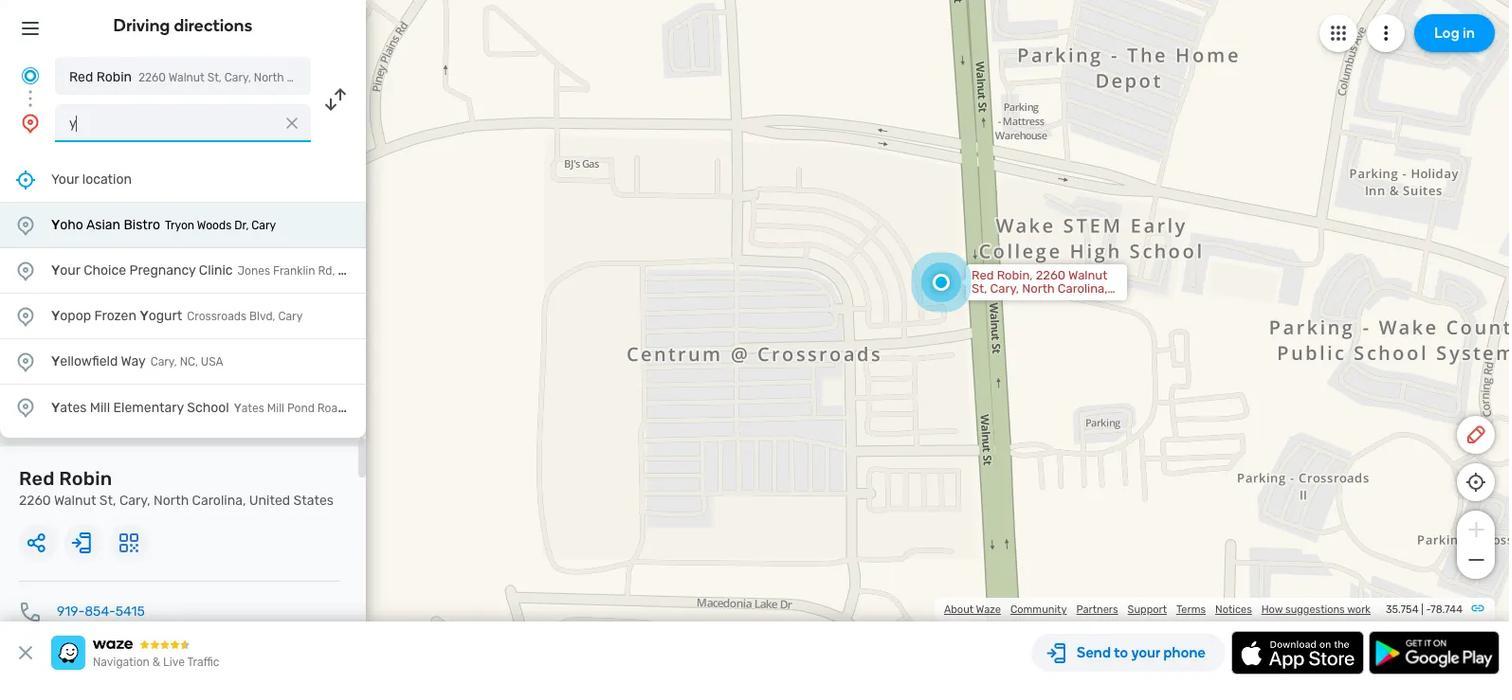 Task type: vqa. For each thing, say whether or not it's contained in the screenshot.
community link
yes



Task type: describe. For each thing, give the bounding box(es) containing it.
0 vertical spatial red
[[69, 69, 93, 85]]

0 vertical spatial red robin 2260 walnut st, cary, north carolina, united states
[[69, 69, 408, 85]]

support link
[[1128, 604, 1167, 616]]

78.744
[[1431, 604, 1463, 616]]

1 horizontal spatial states
[[374, 71, 408, 84]]

directions
[[174, 15, 253, 36]]

community link
[[1011, 604, 1067, 616]]

x image
[[283, 114, 302, 133]]

3 option from the top
[[0, 294, 366, 339]]

work
[[1347, 604, 1371, 616]]

location image
[[14, 396, 37, 419]]

2 vertical spatial north
[[154, 493, 189, 509]]

how
[[1262, 604, 1283, 616]]

0 horizontal spatial st,
[[99, 493, 116, 509]]

zoom in image
[[1464, 519, 1488, 541]]

about waze link
[[944, 604, 1001, 616]]

0 horizontal spatial united
[[249, 493, 290, 509]]

0 horizontal spatial cary,
[[119, 493, 150, 509]]

red inside the red robin 2260 walnut st, cary, north carolina, united states
[[19, 467, 55, 490]]

0 horizontal spatial states
[[294, 493, 334, 509]]

about waze community partners support terms notices how suggestions work
[[944, 604, 1371, 616]]

terms
[[1177, 604, 1206, 616]]

1 horizontal spatial north
[[254, 71, 284, 84]]

1 horizontal spatial united
[[336, 71, 371, 84]]

waze
[[976, 604, 1001, 616]]

recenter image
[[14, 168, 37, 191]]

2260 inside red robin, 2260 walnut st, cary, north carolina, united states
[[1036, 268, 1066, 283]]

link image
[[1471, 601, 1486, 616]]

|
[[1421, 604, 1424, 616]]

5415
[[115, 604, 145, 620]]

community
[[1011, 604, 1067, 616]]

walnut inside red robin, 2260 walnut st, cary, north carolina, united states
[[1069, 268, 1108, 283]]

terms link
[[1177, 604, 1206, 616]]

notices
[[1216, 604, 1252, 616]]

5 option from the top
[[0, 385, 366, 430]]

partners link
[[1077, 604, 1118, 616]]

partners
[[1077, 604, 1118, 616]]

call image
[[19, 601, 42, 624]]

1 vertical spatial red robin 2260 walnut st, cary, north carolina, united states
[[19, 467, 334, 509]]

navigation
[[93, 656, 150, 669]]



Task type: locate. For each thing, give the bounding box(es) containing it.
carolina,
[[287, 71, 333, 84], [1058, 282, 1108, 296], [192, 493, 246, 509]]

1 horizontal spatial carolina,
[[287, 71, 333, 84]]

2 option from the top
[[0, 248, 366, 294]]

red robin 2260 walnut st, cary, north carolina, united states
[[69, 69, 408, 85], [19, 467, 334, 509]]

2 horizontal spatial walnut
[[1069, 268, 1108, 283]]

red robin, 2260 walnut st, cary, north carolina, united states
[[972, 268, 1108, 309]]

robin,
[[997, 268, 1033, 283]]

driving
[[113, 15, 170, 36]]

0 vertical spatial states
[[374, 71, 408, 84]]

red
[[69, 69, 93, 85], [972, 268, 994, 283], [19, 467, 55, 490]]

1 vertical spatial robin
[[59, 467, 112, 490]]

about
[[944, 604, 974, 616]]

2 horizontal spatial 2260
[[1036, 268, 1066, 283]]

1 horizontal spatial cary,
[[224, 71, 251, 84]]

1 vertical spatial red
[[972, 268, 994, 283]]

pencil image
[[1465, 424, 1488, 447]]

traffic
[[187, 656, 219, 669]]

list box
[[0, 157, 366, 438]]

1 horizontal spatial walnut
[[168, 71, 205, 84]]

35.754 | -78.744
[[1386, 604, 1463, 616]]

north
[[254, 71, 284, 84], [1022, 282, 1055, 296], [154, 493, 189, 509]]

1 vertical spatial carolina,
[[1058, 282, 1108, 296]]

north inside red robin, 2260 walnut st, cary, north carolina, united states
[[1022, 282, 1055, 296]]

united
[[336, 71, 371, 84], [972, 295, 1010, 309], [249, 493, 290, 509]]

2 vertical spatial walnut
[[54, 493, 96, 509]]

option
[[0, 203, 366, 248], [0, 248, 366, 294], [0, 294, 366, 339], [0, 339, 366, 385], [0, 385, 366, 430]]

robin
[[96, 69, 132, 85], [59, 467, 112, 490]]

1 option from the top
[[0, 203, 366, 248]]

1 vertical spatial states
[[1013, 295, 1050, 309]]

Choose destination text field
[[55, 104, 311, 142]]

1 vertical spatial united
[[972, 295, 1010, 309]]

support
[[1128, 604, 1167, 616]]

0 vertical spatial north
[[254, 71, 284, 84]]

&
[[152, 656, 160, 669]]

1 horizontal spatial 2260
[[138, 71, 166, 84]]

1 vertical spatial cary,
[[990, 282, 1019, 296]]

2 vertical spatial united
[[249, 493, 290, 509]]

1 vertical spatial north
[[1022, 282, 1055, 296]]

location image
[[19, 112, 42, 135], [14, 214, 37, 237], [14, 259, 37, 282], [14, 305, 37, 328], [14, 350, 37, 373]]

1 vertical spatial 2260
[[1036, 268, 1066, 283]]

0 vertical spatial carolina,
[[287, 71, 333, 84]]

2 horizontal spatial states
[[1013, 295, 1050, 309]]

2 horizontal spatial united
[[972, 295, 1010, 309]]

0 horizontal spatial 2260
[[19, 493, 51, 509]]

navigation & live traffic
[[93, 656, 219, 669]]

carolina, inside red robin, 2260 walnut st, cary, north carolina, united states
[[1058, 282, 1108, 296]]

2 horizontal spatial carolina,
[[1058, 282, 1108, 296]]

x image
[[14, 642, 37, 665]]

1 vertical spatial st,
[[972, 282, 987, 296]]

2 vertical spatial st,
[[99, 493, 116, 509]]

st, inside red robin, 2260 walnut st, cary, north carolina, united states
[[972, 282, 987, 296]]

0 vertical spatial cary,
[[224, 71, 251, 84]]

0 vertical spatial united
[[336, 71, 371, 84]]

robin inside the red robin 2260 walnut st, cary, north carolina, united states
[[59, 467, 112, 490]]

919-854-5415 link
[[57, 604, 145, 620]]

states
[[374, 71, 408, 84], [1013, 295, 1050, 309], [294, 493, 334, 509]]

live
[[163, 656, 185, 669]]

919-
[[57, 604, 85, 620]]

cary, inside red robin, 2260 walnut st, cary, north carolina, united states
[[990, 282, 1019, 296]]

2 vertical spatial states
[[294, 493, 334, 509]]

919-854-5415
[[57, 604, 145, 620]]

4 option from the top
[[0, 339, 366, 385]]

1 vertical spatial walnut
[[1069, 268, 1108, 283]]

red down location icon
[[19, 467, 55, 490]]

walnut
[[168, 71, 205, 84], [1069, 268, 1108, 283], [54, 493, 96, 509]]

1 horizontal spatial st,
[[207, 71, 222, 84]]

0 vertical spatial 2260
[[138, 71, 166, 84]]

states inside red robin, 2260 walnut st, cary, north carolina, united states
[[1013, 295, 1050, 309]]

2 vertical spatial red
[[19, 467, 55, 490]]

2 vertical spatial cary,
[[119, 493, 150, 509]]

0 horizontal spatial north
[[154, 493, 189, 509]]

854-
[[85, 604, 115, 620]]

0 horizontal spatial carolina,
[[192, 493, 246, 509]]

united inside red robin, 2260 walnut st, cary, north carolina, united states
[[972, 295, 1010, 309]]

0 vertical spatial st,
[[207, 71, 222, 84]]

suggestions
[[1286, 604, 1345, 616]]

0 vertical spatial walnut
[[168, 71, 205, 84]]

red inside red robin, 2260 walnut st, cary, north carolina, united states
[[972, 268, 994, 283]]

zoom out image
[[1464, 549, 1488, 572]]

notices link
[[1216, 604, 1252, 616]]

cary,
[[224, 71, 251, 84], [990, 282, 1019, 296], [119, 493, 150, 509]]

0 horizontal spatial red
[[19, 467, 55, 490]]

st,
[[207, 71, 222, 84], [972, 282, 987, 296], [99, 493, 116, 509]]

how suggestions work link
[[1262, 604, 1371, 616]]

2 vertical spatial carolina,
[[192, 493, 246, 509]]

2 horizontal spatial north
[[1022, 282, 1055, 296]]

2 horizontal spatial cary,
[[990, 282, 1019, 296]]

red left the "robin,"
[[972, 268, 994, 283]]

red right current location icon at the left top
[[69, 69, 93, 85]]

2260
[[138, 71, 166, 84], [1036, 268, 1066, 283], [19, 493, 51, 509]]

0 horizontal spatial walnut
[[54, 493, 96, 509]]

2 horizontal spatial red
[[972, 268, 994, 283]]

35.754
[[1386, 604, 1419, 616]]

1 horizontal spatial red
[[69, 69, 93, 85]]

2 vertical spatial 2260
[[19, 493, 51, 509]]

2260 down 'driving'
[[138, 71, 166, 84]]

2 horizontal spatial st,
[[972, 282, 987, 296]]

driving directions
[[113, 15, 253, 36]]

current location image
[[19, 64, 42, 87]]

2260 right the "robin,"
[[1036, 268, 1066, 283]]

-
[[1426, 604, 1431, 616]]

0 vertical spatial robin
[[96, 69, 132, 85]]

2260 down location icon
[[19, 493, 51, 509]]



